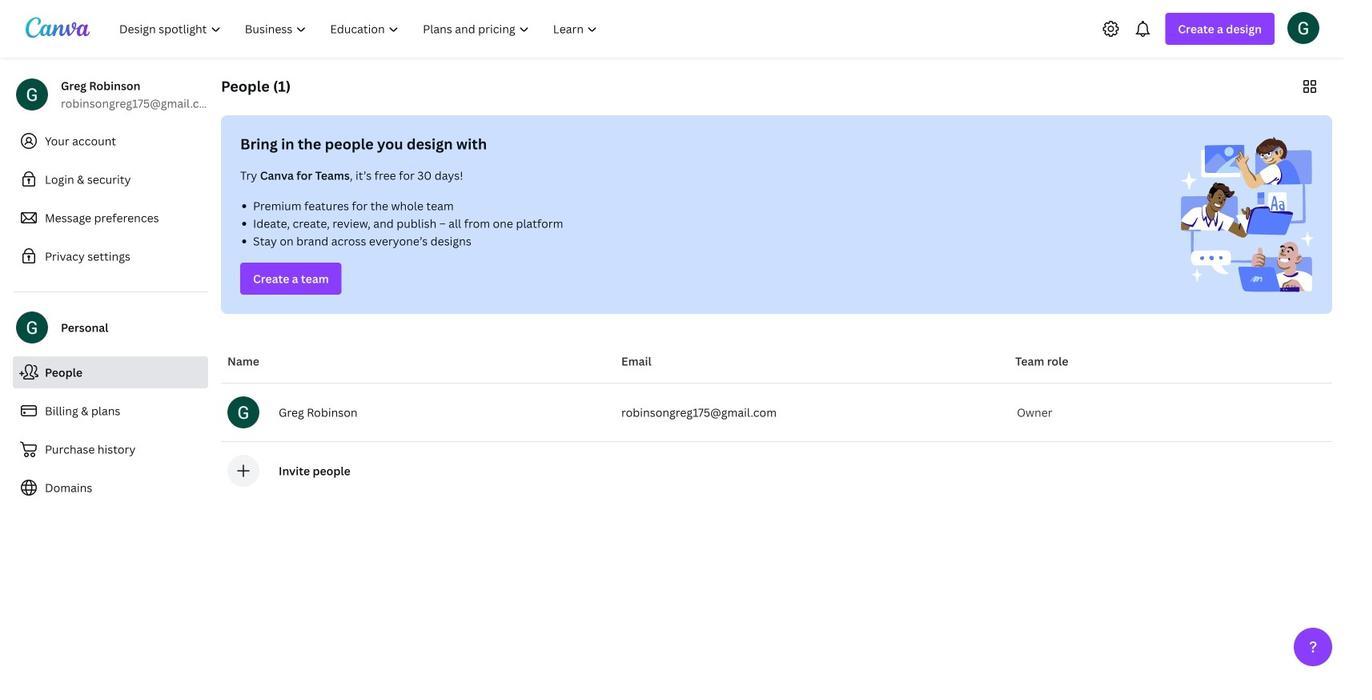 Task type: describe. For each thing, give the bounding box(es) containing it.
top level navigation element
[[109, 13, 612, 45]]

greg robinson image
[[1288, 12, 1320, 44]]



Task type: locate. For each thing, give the bounding box(es) containing it.
list
[[240, 197, 764, 250]]



Task type: vqa. For each thing, say whether or not it's contained in the screenshot.
Greg Robinson image
yes



